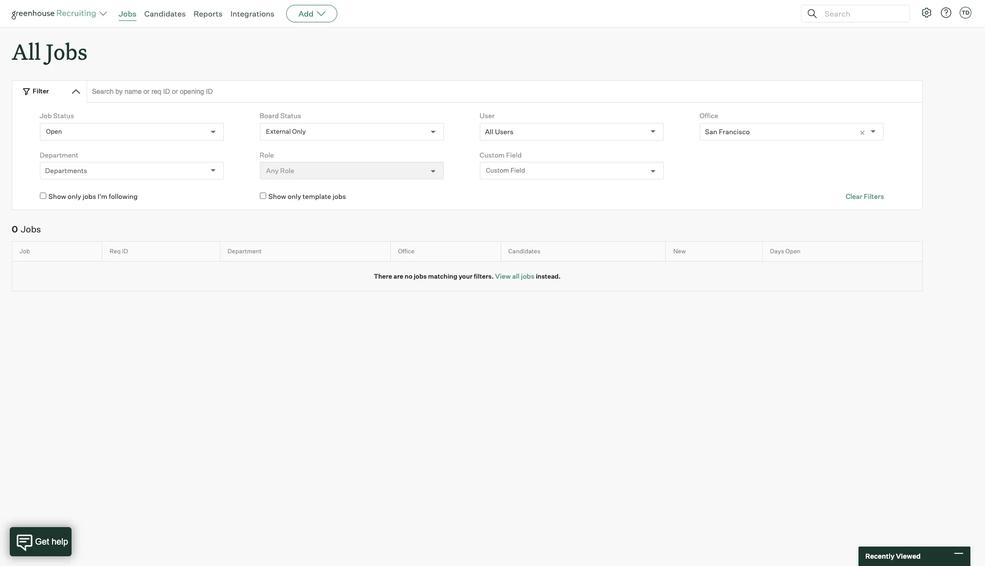 Task type: vqa. For each thing, say whether or not it's contained in the screenshot.
feedback
no



Task type: locate. For each thing, give the bounding box(es) containing it.
integrations
[[231, 9, 275, 19]]

0 horizontal spatial office
[[398, 248, 415, 255]]

only for jobs
[[68, 192, 81, 201]]

req id
[[110, 248, 128, 255]]

1 horizontal spatial department
[[228, 248, 262, 255]]

0 horizontal spatial open
[[46, 128, 62, 135]]

external
[[266, 128, 291, 135]]

Search by name or req ID or opening ID text field
[[87, 80, 923, 103]]

reports
[[194, 9, 223, 19]]

2 vertical spatial jobs
[[21, 224, 41, 235]]

Search text field
[[823, 7, 901, 21]]

Show only template jobs checkbox
[[260, 193, 266, 199]]

0 vertical spatial department
[[40, 151, 78, 159]]

0 horizontal spatial job
[[19, 248, 30, 255]]

matching
[[428, 273, 458, 280]]

clear value image
[[860, 129, 867, 136]]

open
[[46, 128, 62, 135], [786, 248, 801, 255]]

clear
[[846, 192, 863, 201]]

1 horizontal spatial office
[[700, 112, 719, 120]]

2 show from the left
[[269, 192, 286, 201]]

board status
[[260, 112, 301, 120]]

0 horizontal spatial jobs
[[21, 224, 41, 235]]

custom
[[480, 151, 505, 159], [486, 167, 509, 175]]

0 horizontal spatial status
[[53, 112, 74, 120]]

td button
[[960, 7, 972, 19]]

candidates up the all
[[509, 248, 541, 255]]

integrations link
[[231, 9, 275, 19]]

1 horizontal spatial job
[[40, 112, 52, 120]]

all up filter
[[12, 37, 41, 66]]

0 vertical spatial custom field
[[480, 151, 522, 159]]

0 horizontal spatial all
[[12, 37, 41, 66]]

1 horizontal spatial only
[[288, 192, 301, 201]]

jobs inside the there are no jobs matching your filters. view all jobs instead.
[[414, 273, 427, 280]]

reports link
[[194, 9, 223, 19]]

only left template
[[288, 192, 301, 201]]

user
[[480, 112, 495, 120]]

filters.
[[474, 273, 494, 280]]

your
[[459, 273, 473, 280]]

0 jobs
[[12, 224, 41, 235]]

0 vertical spatial open
[[46, 128, 62, 135]]

0 vertical spatial candidates
[[144, 9, 186, 19]]

1 status from the left
[[53, 112, 74, 120]]

there
[[374, 273, 392, 280]]

1 vertical spatial office
[[398, 248, 415, 255]]

1 horizontal spatial candidates
[[509, 248, 541, 255]]

show
[[49, 192, 66, 201], [269, 192, 286, 201]]

jobs right no
[[414, 273, 427, 280]]

clear filters link
[[846, 192, 885, 201]]

only for template
[[288, 192, 301, 201]]

jobs right the all
[[521, 272, 535, 280]]

no
[[405, 273, 413, 280]]

candidates right jobs 'link'
[[144, 9, 186, 19]]

1 vertical spatial jobs
[[46, 37, 87, 66]]

jobs left candidates link
[[119, 9, 137, 19]]

following
[[109, 192, 138, 201]]

1 vertical spatial open
[[786, 248, 801, 255]]

status
[[53, 112, 74, 120], [281, 112, 301, 120]]

req
[[110, 248, 121, 255]]

1 horizontal spatial all
[[485, 127, 494, 136]]

job down filter
[[40, 112, 52, 120]]

all left users on the top right
[[485, 127, 494, 136]]

0 vertical spatial all
[[12, 37, 41, 66]]

1 only from the left
[[68, 192, 81, 201]]

add
[[299, 9, 314, 19]]

filter
[[33, 87, 49, 95]]

field
[[506, 151, 522, 159], [511, 167, 525, 175]]

0 vertical spatial jobs
[[119, 9, 137, 19]]

1 show from the left
[[49, 192, 66, 201]]

are
[[394, 273, 404, 280]]

1 horizontal spatial open
[[786, 248, 801, 255]]

all for all jobs
[[12, 37, 41, 66]]

there are no jobs matching your filters. view all jobs instead.
[[374, 272, 561, 280]]

1 vertical spatial custom field
[[486, 167, 525, 175]]

custom field down all users option
[[480, 151, 522, 159]]

1 vertical spatial job
[[19, 248, 30, 255]]

open right days
[[786, 248, 801, 255]]

show right show only template jobs checkbox
[[269, 192, 286, 201]]

custom field
[[480, 151, 522, 159], [486, 167, 525, 175]]

0 horizontal spatial show
[[49, 192, 66, 201]]

add button
[[286, 5, 338, 22]]

0 horizontal spatial candidates
[[144, 9, 186, 19]]

2 status from the left
[[281, 112, 301, 120]]

1 horizontal spatial show
[[269, 192, 286, 201]]

jobs
[[83, 192, 96, 201], [333, 192, 346, 201], [521, 272, 535, 280], [414, 273, 427, 280]]

viewed
[[897, 553, 921, 561]]

0
[[12, 224, 18, 235]]

candidates link
[[144, 9, 186, 19]]

all
[[12, 37, 41, 66], [485, 127, 494, 136]]

1 vertical spatial all
[[485, 127, 494, 136]]

job
[[40, 112, 52, 120], [19, 248, 30, 255]]

template
[[303, 192, 331, 201]]

2 only from the left
[[288, 192, 301, 201]]

1 vertical spatial department
[[228, 248, 262, 255]]

all jobs
[[12, 37, 87, 66]]

0 horizontal spatial department
[[40, 151, 78, 159]]

department
[[40, 151, 78, 159], [228, 248, 262, 255]]

0 horizontal spatial only
[[68, 192, 81, 201]]

jobs
[[119, 9, 137, 19], [46, 37, 87, 66], [21, 224, 41, 235]]

candidates
[[144, 9, 186, 19], [509, 248, 541, 255]]

1 vertical spatial custom
[[486, 167, 509, 175]]

job down 0 jobs
[[19, 248, 30, 255]]

office up no
[[398, 248, 415, 255]]

show right show only jobs i'm following checkbox
[[49, 192, 66, 201]]

custom field down users on the top right
[[486, 167, 525, 175]]

only
[[68, 192, 81, 201], [288, 192, 301, 201]]

jobs right 0
[[21, 224, 41, 235]]

open down "job status"
[[46, 128, 62, 135]]

office up san
[[700, 112, 719, 120]]

office
[[700, 112, 719, 120], [398, 248, 415, 255]]

users
[[495, 127, 514, 136]]

1 horizontal spatial jobs
[[46, 37, 87, 66]]

jobs down the 'greenhouse recruiting' image
[[46, 37, 87, 66]]

job for job status
[[40, 112, 52, 120]]

clear filters
[[846, 192, 885, 201]]

only down departments
[[68, 192, 81, 201]]

0 vertical spatial job
[[40, 112, 52, 120]]

status for board status
[[281, 112, 301, 120]]

1 horizontal spatial status
[[281, 112, 301, 120]]

only
[[292, 128, 306, 135]]



Task type: describe. For each thing, give the bounding box(es) containing it.
all
[[513, 272, 520, 280]]

Show only jobs I'm following checkbox
[[40, 193, 46, 199]]

san francisco
[[706, 127, 750, 136]]

role
[[260, 151, 274, 159]]

view
[[495, 272, 511, 280]]

departments
[[45, 167, 87, 175]]

jobs right template
[[333, 192, 346, 201]]

new
[[674, 248, 686, 255]]

status for job status
[[53, 112, 74, 120]]

0 vertical spatial field
[[506, 151, 522, 159]]

filters
[[864, 192, 885, 201]]

san
[[706, 127, 718, 136]]

jobs link
[[119, 9, 137, 19]]

board
[[260, 112, 279, 120]]

show for show only template jobs
[[269, 192, 286, 201]]

days open
[[771, 248, 801, 255]]

1 vertical spatial field
[[511, 167, 525, 175]]

san francisco option
[[706, 127, 750, 136]]

id
[[122, 248, 128, 255]]

greenhouse recruiting image
[[12, 8, 99, 19]]

days
[[771, 248, 785, 255]]

show for show only jobs i'm following
[[49, 192, 66, 201]]

1 vertical spatial candidates
[[509, 248, 541, 255]]

jobs for all jobs
[[46, 37, 87, 66]]

0 vertical spatial custom
[[480, 151, 505, 159]]

td
[[962, 9, 970, 16]]

jobs for 0 jobs
[[21, 224, 41, 235]]

show only jobs i'm following
[[49, 192, 138, 201]]

all users
[[485, 127, 514, 136]]

external only
[[266, 128, 306, 135]]

show only template jobs
[[269, 192, 346, 201]]

recently viewed
[[866, 553, 921, 561]]

recently
[[866, 553, 895, 561]]

jobs left i'm
[[83, 192, 96, 201]]

job for job
[[19, 248, 30, 255]]

view all jobs link
[[495, 272, 535, 280]]

francisco
[[719, 127, 750, 136]]

all users option
[[485, 127, 514, 136]]

i'm
[[98, 192, 107, 201]]

td button
[[958, 5, 974, 20]]

instead.
[[536, 273, 561, 280]]

2 horizontal spatial jobs
[[119, 9, 137, 19]]

job status
[[40, 112, 74, 120]]

configure image
[[921, 7, 933, 19]]

clear value element
[[860, 124, 871, 140]]

all for all users
[[485, 127, 494, 136]]

0 vertical spatial office
[[700, 112, 719, 120]]



